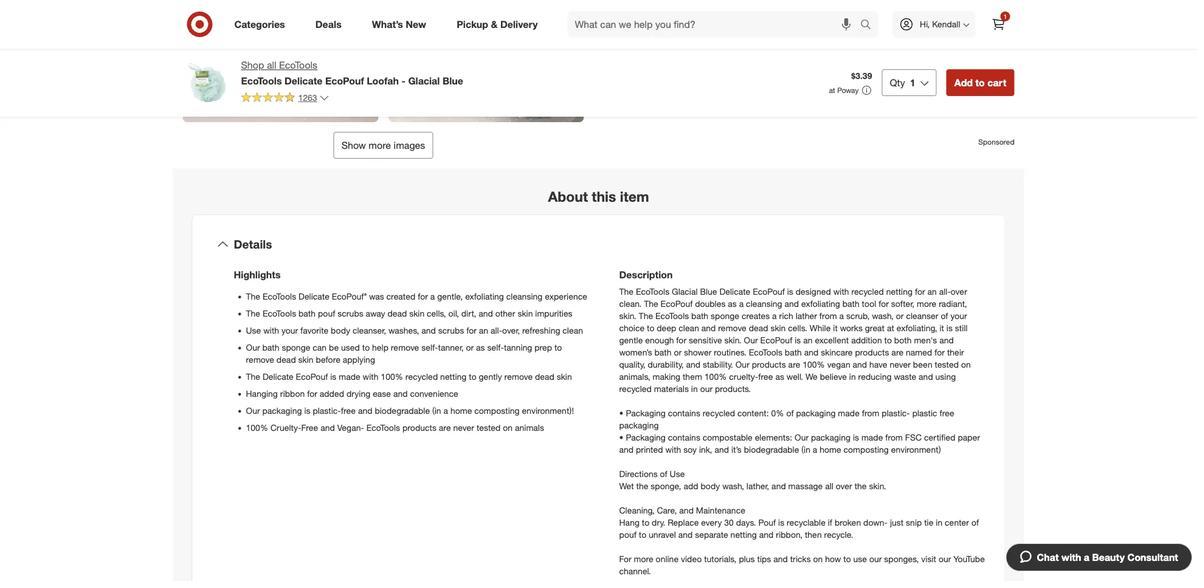 Task type: describe. For each thing, give the bounding box(es) containing it.
all inside directions of use wet the sponge, add body wash, lather, and massage all over the skin.
[[825, 481, 834, 492]]

dead down "prep"
[[535, 371, 555, 382]]

recycled up convenience
[[406, 371, 438, 382]]

to left gently on the bottom
[[469, 371, 477, 382]]

free inside the ecotools glacial blue delicate ecopouf is designed with recycled netting for an all-over clean. the ecopouf doubles as a cleansing and exfoliating bath tool for softer, more radiant, skin. the ecotools bath sponge creates a rich lather from a scrub, wash, or cleanser of your choice to deep clean and remove dead skin cells. while it works great at exfoliating, it is still gentle enough for sensitive skin. our ecopouf is an excellent addition to both men's and women's bath or shower routines. ecotools bath and skincare products are named for their quality, durability, and stability. our products are 100% vegan and have never been tested on animals, making them 100% cruelty-free as well. we believe in reducing waste and using recycled materials in our products.
[[759, 371, 773, 382]]

skin down the ecotools delicate ecopouf® was created for a gentle, exfoliating cleansing experience
[[409, 308, 425, 319]]

cells,
[[427, 308, 446, 319]]

biodegradable inside • packaging contains recycled content: 0% of packaging made from plastic- plastic free packaging • packaging contains compostable elements: our packaging is made from fsc certified paper and printed with soy ink, and it's biodegradable (in a home composting environment)
[[744, 444, 799, 455]]

and down "drying"
[[358, 406, 373, 416]]

cleaning,
[[619, 505, 655, 516]]

delicate inside shop all ecotools ecotools delicate ecopouf loofah - glacial blue
[[285, 75, 323, 87]]

&
[[491, 18, 498, 30]]

for left added
[[307, 388, 317, 399]]

What can we help you find? suggestions appear below search field
[[568, 11, 864, 38]]

broken
[[835, 517, 861, 528]]

and right the ease
[[393, 388, 408, 399]]

delicate inside the ecotools glacial blue delicate ecopouf is designed with recycled netting for an all-over clean. the ecopouf doubles as a cleansing and exfoliating bath tool for softer, more radiant, skin. the ecotools bath sponge creates a rich lather from a scrub, wash, or cleanser of your choice to deep clean and remove dead skin cells. while it works great at exfoliating, it is still gentle enough for sensitive skin. our ecopouf is an excellent addition to both men's and women's bath or shower routines. ecotools bath and skincare products are named for their quality, durability, and stability. our products are 100% vegan and have never been tested on animals, making them 100% cruelty-free as well. we believe in reducing waste and using recycled materials in our products.
[[720, 286, 751, 297]]

categories
[[234, 18, 285, 30]]

in down vegan
[[849, 371, 856, 382]]

bath inside our bath sponge can be used to help remove self-tanner, or as self-tanning prep to remove dead skin before applying
[[262, 342, 279, 353]]

works
[[840, 323, 863, 333]]

ecopouf down the "cells."
[[761, 335, 793, 346]]

0 horizontal spatial an
[[479, 325, 488, 336]]

tested inside the ecotools glacial blue delicate ecopouf is designed with recycled netting for an all-over clean. the ecopouf doubles as a cleansing and exfoliating bath tool for softer, more radiant, skin. the ecotools bath sponge creates a rich lather from a scrub, wash, or cleanser of your choice to deep clean and remove dead skin cells. while it works great at exfoliating, it is still gentle enough for sensitive skin. our ecopouf is an excellent addition to both men's and women's bath or shower routines. ecotools bath and skincare products are named for their quality, durability, and stability. our products are 100% vegan and have never been tested on animals, making them 100% cruelty-free as well. we believe in reducing waste and using recycled materials in our products.
[[935, 359, 959, 370]]

lather,
[[747, 481, 769, 492]]

all inside shop all ecotools ecotools delicate ecopouf loofah - glacial blue
[[267, 59, 276, 71]]

deals
[[315, 18, 342, 30]]

is inside • packaging contains recycled content: 0% of packaging made from plastic- plastic free packaging • packaging contains compostable elements: our packaging is made from fsc certified paper and printed with soy ink, and it's biodegradable (in a home composting environment)
[[853, 432, 859, 443]]

recycled down 'animals,'
[[619, 384, 652, 394]]

shop
[[241, 59, 264, 71]]

0 vertical spatial home
[[451, 406, 472, 416]]

or inside our bath sponge can be used to help remove self-tanner, or as self-tanning prep to remove dead skin before applying
[[466, 342, 474, 353]]

0 horizontal spatial biodegradable
[[375, 406, 430, 416]]

with left 'favorite'
[[263, 325, 279, 336]]

pay in 4 interest-free payments on purchases of $30.00-$1,500.00
[[638, 8, 889, 18]]

0 horizontal spatial plastic-
[[313, 406, 341, 416]]

$1,500.00
[[851, 8, 889, 18]]

$30.00-
[[823, 8, 851, 18]]

2 • from the top
[[619, 432, 624, 443]]

0 vertical spatial pouf
[[318, 308, 335, 319]]

gentle,
[[437, 291, 463, 302]]

ecopouf down before
[[296, 371, 328, 382]]

designed
[[796, 286, 831, 297]]

the for the ecotools bath pouf scrubs away dead skin cells, oil, dirt, and other skin impurities
[[246, 308, 260, 319]]

impurities
[[535, 308, 573, 319]]

enough
[[645, 335, 674, 346]]

remove down washes,
[[391, 342, 419, 353]]

from inside the ecotools glacial blue delicate ecopouf is designed with recycled netting for an all-over clean. the ecopouf doubles as a cleansing and exfoliating bath tool for softer, more radiant, skin. the ecotools bath sponge creates a rich lather from a scrub, wash, or cleanser of your choice to deep clean and remove dead skin cells. while it works great at exfoliating, it is still gentle enough for sensitive skin. our ecopouf is an excellent addition to both men's and women's bath or shower routines. ecotools bath and skincare products are named for their quality, durability, and stability. our products are 100% vegan and have never been tested on animals, making them 100% cruelty-free as well. we believe in reducing waste and using recycled materials in our products.
[[820, 311, 837, 321]]

on inside for more online video tutorials, plus tips and tricks on how to use our sponges, visit our youtube channel.
[[813, 554, 823, 564]]

all- inside the ecotools glacial blue delicate ecopouf is designed with recycled netting for an all-over clean. the ecopouf doubles as a cleansing and exfoliating bath tool for softer, more radiant, skin. the ecotools bath sponge creates a rich lather from a scrub, wash, or cleanser of your choice to deep clean and remove dead skin cells. while it works great at exfoliating, it is still gentle enough for sensitive skin. our ecopouf is an excellent addition to both men's and women's bath or shower routines. ecotools bath and skincare products are named for their quality, durability, and stability. our products are 100% vegan and have never been tested on animals, making them 100% cruelty-free as well. we believe in reducing waste and using recycled materials in our products.
[[939, 286, 951, 297]]

and down replace
[[679, 530, 693, 540]]

for down dirt,
[[467, 325, 477, 336]]

wash, inside the ecotools glacial blue delicate ecopouf is designed with recycled netting for an all-over clean. the ecopouf doubles as a cleansing and exfoliating bath tool for softer, more radiant, skin. the ecotools bath sponge creates a rich lather from a scrub, wash, or cleanser of your choice to deep clean and remove dead skin cells. while it works great at exfoliating, it is still gentle enough for sensitive skin. our ecopouf is an excellent addition to both men's and women's bath or shower routines. ecotools bath and skincare products are named for their quality, durability, and stability. our products are 100% vegan and have never been tested on animals, making them 100% cruelty-free as well. we believe in reducing waste and using recycled materials in our products.
[[872, 311, 894, 321]]

addition
[[852, 335, 882, 346]]

recycle.
[[824, 530, 854, 540]]

2 horizontal spatial an
[[928, 286, 937, 297]]

100% up the ease
[[381, 371, 403, 382]]

drying
[[347, 388, 371, 399]]

dry.
[[652, 517, 666, 528]]

named
[[906, 347, 933, 358]]

how
[[825, 554, 841, 564]]

and inside for more online video tutorials, plus tips and tricks on how to use our sponges, visit our youtube channel.
[[774, 554, 788, 564]]

1 vertical spatial skin.
[[725, 335, 742, 346]]

is up added
[[330, 371, 337, 382]]

our up cruelty-
[[736, 359, 750, 370]]

0 horizontal spatial cleansing
[[506, 291, 543, 302]]

for
[[619, 554, 632, 564]]

of inside directions of use wet the sponge, add body wash, lather, and massage all over the skin.
[[660, 469, 668, 479]]

0 horizontal spatial clean
[[563, 325, 583, 336]]

chat with a beauty consultant
[[1037, 552, 1179, 563]]

and down excellent
[[804, 347, 819, 358]]

rich
[[779, 311, 794, 321]]

online
[[656, 554, 679, 564]]

details
[[234, 237, 272, 251]]

1 vertical spatial your
[[282, 325, 298, 336]]

and inside directions of use wet the sponge, add body wash, lather, and massage all over the skin.
[[772, 481, 786, 492]]

netting inside the ecotools glacial blue delicate ecopouf is designed with recycled netting for an all-over clean. the ecopouf doubles as a cleansing and exfoliating bath tool for softer, more radiant, skin. the ecotools bath sponge creates a rich lather from a scrub, wash, or cleanser of your choice to deep clean and remove dead skin cells. while it works great at exfoliating, it is still gentle enough for sensitive skin. our ecopouf is an excellent addition to both men's and women's bath or shower routines. ecotools bath and skincare products are named for their quality, durability, and stability. our products are 100% vegan and have never been tested on animals, making them 100% cruelty-free as well. we believe in reducing waste and using recycled materials in our products.
[[887, 286, 913, 297]]

2 contains from the top
[[668, 432, 701, 443]]

in left 4
[[654, 8, 661, 18]]

packaging up cruelty-
[[262, 406, 302, 416]]

details button
[[202, 225, 995, 264]]

materials
[[654, 384, 689, 394]]

separate
[[695, 530, 728, 540]]

netting inside cleaning, care, and maintenance hang to dry. replace every 30 days. pouf is recyclable if broken down- just snip tie in center of pouf to unravel and separate netting and ribbon, then recycle.
[[731, 530, 757, 540]]

bath up durability,
[[655, 347, 672, 358]]

in inside cleaning, care, and maintenance hang to dry. replace every 30 days. pouf is recyclable if broken down- just snip tie in center of pouf to unravel and separate netting and ribbon, then recycle.
[[936, 517, 943, 528]]

our inside the ecotools glacial blue delicate ecopouf is designed with recycled netting for an all-over clean. the ecopouf doubles as a cleansing and exfoliating bath tool for softer, more radiant, skin. the ecotools bath sponge creates a rich lather from a scrub, wash, or cleanser of your choice to deep clean and remove dead skin cells. while it works great at exfoliating, it is still gentle enough for sensitive skin. our ecopouf is an excellent addition to both men's and women's bath or shower routines. ecotools bath and skincare products are named for their quality, durability, and stability. our products are 100% vegan and have never been tested on animals, making them 100% cruelty-free as well. we believe in reducing waste and using recycled materials in our products.
[[700, 384, 713, 394]]

0 vertical spatial (in
[[432, 406, 441, 416]]

bath up well.
[[785, 347, 802, 358]]

dead inside our bath sponge can be used to help remove self-tanner, or as self-tanning prep to remove dead skin before applying
[[277, 354, 296, 365]]

video
[[681, 554, 702, 564]]

free left payments
[[702, 8, 717, 18]]

it's
[[732, 444, 742, 455]]

paper
[[958, 432, 981, 443]]

body inside directions of use wet the sponge, add body wash, lather, and massage all over the skin.
[[701, 481, 720, 492]]

ribbon,
[[776, 530, 803, 540]]

waste
[[894, 371, 917, 382]]

over inside the ecotools glacial blue delicate ecopouf is designed with recycled netting for an all-over clean. the ecopouf doubles as a cleansing and exfoliating bath tool for softer, more radiant, skin. the ecotools bath sponge creates a rich lather from a scrub, wash, or cleanser of your choice to deep clean and remove dead skin cells. while it works great at exfoliating, it is still gentle enough for sensitive skin. our ecopouf is an excellent addition to both men's and women's bath or shower routines. ecotools bath and skincare products are named for their quality, durability, and stability. our products are 100% vegan and have never been tested on animals, making them 100% cruelty-free as well. we believe in reducing waste and using recycled materials in our products.
[[951, 286, 967, 297]]

2 vertical spatial made
[[862, 432, 883, 443]]

dead inside the ecotools glacial blue delicate ecopouf is designed with recycled netting for an all-over clean. the ecopouf doubles as a cleansing and exfoliating bath tool for softer, more radiant, skin. the ecotools bath sponge creates a rich lather from a scrub, wash, or cleanser of your choice to deep clean and remove dead skin cells. while it works great at exfoliating, it is still gentle enough for sensitive skin. our ecopouf is an excellent addition to both men's and women's bath or shower routines. ecotools bath and skincare products are named for their quality, durability, and stability. our products are 100% vegan and have never been tested on animals, making them 100% cruelty-free as well. we believe in reducing waste and using recycled materials in our products.
[[749, 323, 768, 333]]

loofah
[[367, 75, 399, 87]]

is inside cleaning, care, and maintenance hang to dry. replace every 30 days. pouf is recyclable if broken down- just snip tie in center of pouf to unravel and separate netting and ribbon, then recycle.
[[778, 517, 785, 528]]

packaging up printed
[[619, 420, 659, 431]]

and left printed
[[619, 444, 634, 455]]

1 horizontal spatial our
[[870, 554, 882, 564]]

for right the tool
[[879, 299, 889, 309]]

over inside directions of use wet the sponge, add body wash, lather, and massage all over the skin.
[[836, 481, 853, 492]]

the delicate ecopouf is made with 100% recycled netting to gently remove dead skin
[[246, 371, 572, 382]]

1 horizontal spatial or
[[674, 347, 682, 358]]

4
[[663, 8, 668, 18]]

and right dirt,
[[479, 308, 493, 319]]

2 horizontal spatial our
[[939, 554, 951, 564]]

a left rich at the bottom right of page
[[772, 311, 777, 321]]

for up cleanser
[[915, 286, 925, 297]]

packaging down we
[[796, 408, 836, 419]]

content:
[[738, 408, 769, 419]]

add
[[684, 481, 698, 492]]

add to cart button
[[947, 69, 1015, 96]]

consultant
[[1128, 552, 1179, 563]]

and down pouf
[[759, 530, 774, 540]]

cart
[[988, 77, 1007, 88]]

choice
[[619, 323, 645, 333]]

a inside button
[[1084, 552, 1090, 563]]

youtube
[[954, 554, 985, 564]]

pouf inside cleaning, care, and maintenance hang to dry. replace every 30 days. pouf is recyclable if broken down- just snip tie in center of pouf to unravel and separate netting and ribbon, then recycle.
[[619, 530, 637, 540]]

1 link
[[986, 11, 1012, 38]]

be
[[329, 342, 339, 353]]

excellent
[[815, 335, 849, 346]]

with inside the ecotools glacial blue delicate ecopouf is designed with recycled netting for an all-over clean. the ecopouf doubles as a cleansing and exfoliating bath tool for softer, more radiant, skin. the ecotools bath sponge creates a rich lather from a scrub, wash, or cleanser of your choice to deep clean and remove dead skin cells. while it works great at exfoliating, it is still gentle enough for sensitive skin. our ecopouf is an excellent addition to both men's and women's bath or shower routines. ecotools bath and skincare products are named for their quality, durability, and stability. our products are 100% vegan and have never been tested on animals, making them 100% cruelty-free as well. we believe in reducing waste and using recycled materials in our products.
[[834, 286, 849, 297]]

vegan
[[828, 359, 851, 370]]

the for the ecotools delicate ecopouf® was created for a gentle, exfoliating cleansing experience
[[246, 291, 260, 302]]

0 vertical spatial body
[[331, 325, 350, 336]]

1 horizontal spatial an
[[804, 335, 813, 346]]

ease
[[373, 388, 391, 399]]

animals,
[[619, 371, 651, 382]]

to up enough on the bottom of the page
[[647, 323, 655, 333]]

and right free
[[321, 423, 335, 433]]

a right at
[[626, 36, 632, 48]]

ribbon
[[280, 388, 305, 399]]

100% down 'stability.'
[[705, 371, 727, 382]]

our up routines.
[[744, 335, 758, 346]]

0 horizontal spatial exfoliating
[[465, 291, 504, 302]]

description
[[619, 269, 673, 281]]

0 horizontal spatial at
[[829, 86, 836, 95]]

1 it from the left
[[833, 323, 838, 333]]

0 vertical spatial scrubs
[[338, 308, 364, 319]]

a down convenience
[[444, 406, 448, 416]]

sponge inside our bath sponge can be used to help remove self-tanner, or as self-tanning prep to remove dead skin before applying
[[282, 342, 310, 353]]

0 horizontal spatial made
[[339, 371, 360, 382]]

a inside • packaging contains recycled content: 0% of packaging made from plastic- plastic free packaging • packaging contains compostable elements: our packaging is made from fsc certified paper and printed with soy ink, and it's biodegradable (in a home composting environment)
[[813, 444, 818, 455]]

making
[[653, 371, 681, 382]]

our down hanging
[[246, 406, 260, 416]]

100% left cruelty-
[[246, 423, 268, 433]]

to up applying
[[362, 342, 370, 353]]

0 vertical spatial are
[[892, 347, 904, 358]]

the ecotools delicate ecopouf® was created for a gentle, exfoliating cleansing experience
[[246, 291, 587, 302]]

highlights
[[234, 269, 281, 281]]

in down 'them'
[[691, 384, 698, 394]]

for left "their" on the bottom
[[935, 347, 945, 358]]

sensitive
[[689, 335, 722, 346]]

for up cells,
[[418, 291, 428, 302]]

a up 'creates'
[[739, 299, 744, 309]]

of inside • packaging contains recycled content: 0% of packaging made from plastic- plastic free packaging • packaging contains compostable elements: our packaging is made from fsc certified paper and printed with soy ink, and it's biodegradable (in a home composting environment)
[[787, 408, 794, 419]]

to left 'dry.'
[[642, 517, 650, 528]]

1 self- from the left
[[422, 342, 438, 353]]

show
[[342, 139, 366, 151]]

1 horizontal spatial made
[[838, 408, 860, 419]]

gently
[[479, 371, 502, 382]]

2 the from the left
[[855, 481, 867, 492]]

use with your favorite body cleanser, washes, and scrubs for an all-over, refreshing clean
[[246, 325, 583, 336]]

is left designed
[[787, 286, 794, 297]]

cleaning, care, and maintenance hang to dry. replace every 30 days. pouf is recyclable if broken down- just snip tie in center of pouf to unravel and separate netting and ribbon, then recycle.
[[619, 505, 979, 540]]

stability.
[[703, 359, 733, 370]]

dirt,
[[461, 308, 476, 319]]

free up vegan-
[[341, 406, 356, 416]]

0 vertical spatial skin.
[[619, 311, 637, 321]]

with inside button
[[1062, 552, 1082, 563]]

of left $30.00-
[[813, 8, 820, 18]]

and up replace
[[680, 505, 694, 516]]

and down been
[[919, 371, 933, 382]]

use inside directions of use wet the sponge, add body wash, lather, and massage all over the skin.
[[670, 469, 685, 479]]

1 inside 1 "link"
[[1004, 12, 1007, 20]]

100% up we
[[803, 359, 825, 370]]

1 vertical spatial are
[[789, 359, 801, 370]]

the ecotools glacial blue delicate ecopouf is designed with recycled netting for an all-over clean. the ecopouf doubles as a cleansing and exfoliating bath tool for softer, more radiant, skin. the ecotools bath sponge creates a rich lather from a scrub, wash, or cleanser of your choice to deep clean and remove dead skin cells. while it works great at exfoliating, it is still gentle enough for sensitive skin. our ecopouf is an excellent addition to both men's and women's bath or shower routines. ecotools bath and skincare products are named for their quality, durability, and stability. our products are 100% vegan and have never been tested on animals, making them 100% cruelty-free as well. we believe in reducing waste and using recycled materials in our products.
[[619, 286, 971, 394]]

deals link
[[305, 11, 357, 38]]

with inside • packaging contains recycled content: 0% of packaging made from plastic- plastic free packaging • packaging contains compostable elements: our packaging is made from fsc certified paper and printed with soy ink, and it's biodegradable (in a home composting environment)
[[666, 444, 681, 455]]

0 horizontal spatial never
[[453, 423, 474, 433]]

our inside • packaging contains recycled content: 0% of packaging made from plastic- plastic free packaging • packaging contains compostable elements: our packaging is made from fsc certified paper and printed with soy ink, and it's biodegradable (in a home composting environment)
[[795, 432, 809, 443]]

pay
[[638, 8, 652, 18]]

sponge inside the ecotools glacial blue delicate ecopouf is designed with recycled netting for an all-over clean. the ecopouf doubles as a cleansing and exfoliating bath tool for softer, more radiant, skin. the ecotools bath sponge creates a rich lather from a scrub, wash, or cleanser of your choice to deep clean and remove dead skin cells. while it works great at exfoliating, it is still gentle enough for sensitive skin. our ecopouf is an excellent addition to both men's and women's bath or shower routines. ecotools bath and skincare products are named for their quality, durability, and stability. our products are 100% vegan and have never been tested on animals, making them 100% cruelty-free as well. we believe in reducing waste and using recycled materials in our products.
[[711, 311, 740, 321]]

2 vertical spatial products
[[403, 423, 437, 433]]

at poway
[[829, 86, 859, 95]]

glacial inside shop all ecotools ecotools delicate ecopouf loofah - glacial blue
[[408, 75, 440, 87]]

unravel
[[649, 530, 676, 540]]

while
[[810, 323, 831, 333]]

beauty
[[1093, 552, 1125, 563]]

2 self- from the left
[[487, 342, 504, 353]]

ecopouf up 'creates'
[[753, 286, 785, 297]]

over,
[[502, 325, 520, 336]]

remove right gently on the bottom
[[505, 371, 533, 382]]

1 vertical spatial all-
[[491, 325, 502, 336]]

been
[[913, 359, 933, 370]]

ecotools delicate ecopouf loofah, 6 of 11 image
[[388, 0, 584, 122]]

on right payments
[[759, 8, 769, 18]]

0 horizontal spatial 1
[[910, 77, 916, 88]]

before
[[316, 354, 341, 365]]

hanging ribbon for added drying ease and convenience
[[246, 388, 458, 399]]

and up rich at the bottom right of page
[[785, 299, 799, 309]]

cleanser,
[[353, 325, 386, 336]]

and down compostable
[[715, 444, 729, 455]]

using
[[936, 371, 956, 382]]

2 vertical spatial are
[[439, 423, 451, 433]]

skin up environment)!
[[557, 371, 572, 382]]

clean.
[[619, 299, 642, 309]]

-
[[402, 75, 406, 87]]

to inside button
[[976, 77, 985, 88]]

kendall
[[932, 19, 961, 29]]

certified
[[924, 432, 956, 443]]

maintenance
[[696, 505, 746, 516]]

printed
[[636, 444, 663, 455]]

chat with a beauty consultant button
[[1006, 544, 1193, 572]]

and down cells,
[[422, 325, 436, 336]]

is left still
[[947, 323, 953, 333]]

recycled up the tool
[[852, 286, 884, 297]]

bath down doubles at the right
[[692, 311, 709, 321]]

1 horizontal spatial from
[[862, 408, 880, 419]]

dead down created
[[388, 308, 407, 319]]

blue inside the ecotools glacial blue delicate ecopouf is designed with recycled netting for an all-over clean. the ecopouf doubles as a cleansing and exfoliating bath tool for softer, more radiant, skin. the ecotools bath sponge creates a rich lather from a scrub, wash, or cleanser of your choice to deep clean and remove dead skin cells. while it works great at exfoliating, it is still gentle enough for sensitive skin. our ecopouf is an excellent addition to both men's and women's bath or shower routines. ecotools bath and skincare products are named for their quality, durability, and stability. our products are 100% vegan and have never been tested on animals, making them 100% cruelty-free as well. we believe in reducing waste and using recycled materials in our products.
[[700, 286, 717, 297]]



Task type: locate. For each thing, give the bounding box(es) containing it.
on down "their" on the bottom
[[961, 359, 971, 370]]

have
[[870, 359, 888, 370]]

all right shop
[[267, 59, 276, 71]]

pouf
[[759, 517, 776, 528]]

all right the massage
[[825, 481, 834, 492]]

about
[[548, 188, 588, 205]]

1 horizontal spatial all
[[825, 481, 834, 492]]

composting left the environment) at the bottom right of the page
[[844, 444, 889, 455]]

delicate
[[285, 75, 323, 87], [720, 286, 751, 297], [299, 291, 330, 302], [263, 371, 294, 382]]

from left fsc
[[886, 432, 903, 443]]

1 vertical spatial packaging
[[626, 432, 666, 443]]

clean inside the ecotools glacial blue delicate ecopouf is designed with recycled netting for an all-over clean. the ecopouf doubles as a cleansing and exfoliating bath tool for softer, more radiant, skin. the ecotools bath sponge creates a rich lather from a scrub, wash, or cleanser of your choice to deep clean and remove dead skin cells. while it works great at exfoliating, it is still gentle enough for sensitive skin. our ecopouf is an excellent addition to both men's and women's bath or shower routines. ecotools bath and skincare products are named for their quality, durability, and stability. our products are 100% vegan and have never been tested on animals, making them 100% cruelty-free as well. we believe in reducing waste and using recycled materials in our products.
[[679, 323, 699, 333]]

skin down rich at the bottom right of page
[[771, 323, 786, 333]]

remove
[[718, 323, 747, 333], [391, 342, 419, 353], [246, 354, 274, 365], [505, 371, 533, 382]]

chat
[[1037, 552, 1059, 563]]

dead
[[388, 308, 407, 319], [749, 323, 768, 333], [277, 354, 296, 365], [535, 371, 555, 382]]

women's
[[619, 347, 652, 358]]

1 horizontal spatial home
[[820, 444, 841, 455]]

what's new link
[[362, 11, 442, 38]]

2 horizontal spatial products
[[855, 347, 889, 358]]

1 contains from the top
[[668, 408, 701, 419]]

packaging
[[262, 406, 302, 416], [796, 408, 836, 419], [619, 420, 659, 431], [811, 432, 851, 443]]

radiant,
[[939, 299, 967, 309]]

sponge left can
[[282, 342, 310, 353]]

body right add
[[701, 481, 720, 492]]

•
[[619, 408, 624, 419], [619, 432, 624, 443]]

men's
[[914, 335, 937, 346]]

0 vertical spatial more
[[369, 139, 391, 151]]

exfoliating
[[465, 291, 504, 302], [802, 299, 840, 309]]

1 vertical spatial pouf
[[619, 530, 637, 540]]

1 horizontal spatial your
[[951, 311, 967, 321]]

0 horizontal spatial as
[[476, 342, 485, 353]]

1 horizontal spatial glacial
[[672, 286, 698, 297]]

1 right "kendall"
[[1004, 12, 1007, 20]]

0 horizontal spatial netting
[[440, 371, 467, 382]]

1 vertical spatial sponge
[[282, 342, 310, 353]]

our inside our bath sponge can be used to help remove self-tanner, or as self-tanning prep to remove dead skin before applying
[[246, 342, 260, 353]]

home inside • packaging contains recycled content: 0% of packaging made from plastic- plastic free packaging • packaging contains compostable elements: our packaging is made from fsc certified paper and printed with soy ink, and it's biodegradable (in a home composting environment)
[[820, 444, 841, 455]]

sponge,
[[651, 481, 681, 492]]

plastic-
[[313, 406, 341, 416], [882, 408, 910, 419]]

for down deep
[[677, 335, 687, 346]]

1 horizontal spatial sponge
[[711, 311, 740, 321]]

is down the "cells."
[[795, 335, 801, 346]]

from down the reducing
[[862, 408, 880, 419]]

plus
[[739, 554, 755, 564]]

1 vertical spatial body
[[701, 481, 720, 492]]

tested left animals
[[477, 423, 501, 433]]

care,
[[657, 505, 677, 516]]

ecopouf left loofah
[[325, 75, 364, 87]]

washes,
[[389, 325, 419, 336]]

vegan-
[[337, 423, 364, 433]]

sponsored
[[979, 137, 1015, 146]]

1 vertical spatial made
[[838, 408, 860, 419]]

and up sensitive
[[702, 323, 716, 333]]

add
[[955, 77, 973, 88]]

1 vertical spatial contains
[[668, 432, 701, 443]]

to inside for more online video tutorials, plus tips and tricks on how to use our sponges, visit our youtube channel.
[[844, 554, 851, 564]]

0 vertical spatial packaging
[[626, 408, 666, 419]]

and right lather,
[[772, 481, 786, 492]]

1 horizontal spatial products
[[752, 359, 786, 370]]

to down hang
[[639, 530, 647, 540]]

shop all ecotools ecotools delicate ecopouf loofah - glacial blue
[[241, 59, 463, 87]]

made left fsc
[[862, 432, 883, 443]]

more inside button
[[369, 139, 391, 151]]

0 vertical spatial all
[[267, 59, 276, 71]]

or
[[896, 311, 904, 321], [466, 342, 474, 353], [674, 347, 682, 358]]

of inside cleaning, care, and maintenance hang to dry. replace every 30 days. pouf is recyclable if broken down- just snip tie in center of pouf to unravel and separate netting and ribbon, then recycle.
[[972, 517, 979, 528]]

2 horizontal spatial are
[[892, 347, 904, 358]]

1 vertical spatial netting
[[440, 371, 467, 382]]

1 horizontal spatial tested
[[935, 359, 959, 370]]

0 vertical spatial all-
[[939, 286, 951, 297]]

0 horizontal spatial products
[[403, 423, 437, 433]]

a up the massage
[[813, 444, 818, 455]]

0 vertical spatial from
[[820, 311, 837, 321]]

all- up "radiant,"
[[939, 286, 951, 297]]

add to cart
[[955, 77, 1007, 88]]

bath
[[843, 299, 860, 309], [299, 308, 316, 319], [692, 311, 709, 321], [262, 342, 279, 353], [655, 347, 672, 358], [785, 347, 802, 358]]

exfoliating inside the ecotools glacial blue delicate ecopouf is designed with recycled netting for an all-over clean. the ecopouf doubles as a cleansing and exfoliating bath tool for softer, more radiant, skin. the ecotools bath sponge creates a rich lather from a scrub, wash, or cleanser of your choice to deep clean and remove dead skin cells. while it works great at exfoliating, it is still gentle enough for sensitive skin. our ecopouf is an excellent addition to both men's and women's bath or shower routines. ecotools bath and skincare products are named for their quality, durability, and stability. our products are 100% vegan and have never been tested on animals, making them 100% cruelty-free as well. we believe in reducing waste and using recycled materials in our products.
[[802, 299, 840, 309]]

or right tanner,
[[466, 342, 474, 353]]

1 horizontal spatial the
[[855, 481, 867, 492]]

in right tie
[[936, 517, 943, 528]]

more for show more images
[[369, 139, 391, 151]]

0 horizontal spatial tested
[[477, 423, 501, 433]]

0 vertical spatial sponge
[[711, 311, 740, 321]]

categories link
[[224, 11, 300, 38]]

an up cleanser
[[928, 286, 937, 297]]

1 horizontal spatial cleansing
[[746, 299, 782, 309]]

help
[[372, 342, 389, 353]]

home
[[451, 406, 472, 416], [820, 444, 841, 455]]

are down convenience
[[439, 423, 451, 433]]

2 horizontal spatial as
[[776, 371, 785, 382]]

what's
[[372, 18, 403, 30]]

plastic- left plastic
[[882, 408, 910, 419]]

skin. down clean.
[[619, 311, 637, 321]]

0 horizontal spatial self-
[[422, 342, 438, 353]]

30
[[725, 517, 734, 528]]

ecopouf inside shop all ecotools ecotools delicate ecopouf loofah - glacial blue
[[325, 75, 364, 87]]

at left poway
[[829, 86, 836, 95]]

0 horizontal spatial your
[[282, 325, 298, 336]]

both
[[895, 335, 912, 346]]

1 horizontal spatial more
[[634, 554, 654, 564]]

dead up ribbon
[[277, 354, 296, 365]]

environment)!
[[522, 406, 574, 416]]

wet
[[619, 481, 634, 492]]

1 • from the top
[[619, 408, 624, 419]]

directions
[[619, 469, 658, 479]]

skin right other
[[518, 308, 533, 319]]

about this item
[[548, 188, 649, 205]]

on left animals
[[503, 423, 513, 433]]

0 vertical spatial tested
[[935, 359, 959, 370]]

an down the "cells."
[[804, 335, 813, 346]]

to right "prep"
[[555, 342, 562, 353]]

0 horizontal spatial glacial
[[408, 75, 440, 87]]

animals
[[515, 423, 544, 433]]

0 vertical spatial products
[[855, 347, 889, 358]]

is left fsc
[[853, 432, 859, 443]]

ecopouf up deep
[[661, 299, 693, 309]]

plastic- inside • packaging contains recycled content: 0% of packaging made from plastic- plastic free packaging • packaging contains compostable elements: our packaging is made from fsc certified paper and printed with soy ink, and it's biodegradable (in a home composting environment)
[[882, 408, 910, 419]]

1 horizontal spatial composting
[[844, 444, 889, 455]]

0 vertical spatial 1
[[1004, 12, 1007, 20]]

1 horizontal spatial biodegradable
[[744, 444, 799, 455]]

durability,
[[648, 359, 684, 370]]

image gallery element
[[183, 0, 584, 159]]

recycled inside • packaging contains recycled content: 0% of packaging made from plastic- plastic free packaging • packaging contains compostable elements: our packaging is made from fsc certified paper and printed with soy ink, and it's biodegradable (in a home composting environment)
[[703, 408, 735, 419]]

of inside the ecotools glacial blue delicate ecopouf is designed with recycled netting for an all-over clean. the ecopouf doubles as a cleansing and exfoliating bath tool for softer, more radiant, skin. the ecotools bath sponge creates a rich lather from a scrub, wash, or cleanser of your choice to deep clean and remove dead skin cells. while it works great at exfoliating, it is still gentle enough for sensitive skin. our ecopouf is an excellent addition to both men's and women's bath or shower routines. ecotools bath and skincare products are named for their quality, durability, and stability. our products are 100% vegan and have never been tested on animals, making them 100% cruelty-free as well. we believe in reducing waste and using recycled materials in our products.
[[941, 311, 948, 321]]

0 horizontal spatial wash,
[[723, 481, 744, 492]]

home up the massage
[[820, 444, 841, 455]]

composting inside • packaging contains recycled content: 0% of packaging made from plastic- plastic free packaging • packaging contains compostable elements: our packaging is made from fsc certified paper and printed with soy ink, and it's biodegradable (in a home composting environment)
[[844, 444, 889, 455]]

use
[[854, 554, 867, 564]]

0 horizontal spatial the
[[636, 481, 649, 492]]

1 horizontal spatial all-
[[939, 286, 951, 297]]

scrubs
[[338, 308, 364, 319], [438, 325, 464, 336]]

bath up 'favorite'
[[299, 308, 316, 319]]

blue
[[443, 75, 463, 87], [700, 286, 717, 297]]

blue up doubles at the right
[[700, 286, 717, 297]]

2 vertical spatial netting
[[731, 530, 757, 540]]

doubles
[[695, 299, 726, 309]]

1 horizontal spatial pouf
[[619, 530, 637, 540]]

1 horizontal spatial plastic-
[[882, 408, 910, 419]]

prep
[[535, 342, 552, 353]]

the for the ecotools glacial blue delicate ecopouf is designed with recycled netting for an all-over clean. the ecopouf doubles as a cleansing and exfoliating bath tool for softer, more radiant, skin. the ecotools bath sponge creates a rich lather from a scrub, wash, or cleanser of your choice to deep clean and remove dead skin cells. while it works great at exfoliating, it is still gentle enough for sensitive skin. our ecopouf is an excellent addition to both men's and women's bath or shower routines. ecotools bath and skincare products are named for their quality, durability, and stability. our products are 100% vegan and have never been tested on animals, making them 100% cruelty-free as well. we believe in reducing waste and using recycled materials in our products.
[[619, 286, 634, 297]]

1 horizontal spatial as
[[728, 299, 737, 309]]

center
[[945, 517, 969, 528]]

1 horizontal spatial use
[[670, 469, 685, 479]]

and right tips
[[774, 554, 788, 564]]

0 horizontal spatial scrubs
[[338, 308, 364, 319]]

1 vertical spatial at
[[887, 323, 895, 333]]

0 horizontal spatial home
[[451, 406, 472, 416]]

1
[[1004, 12, 1007, 20], [910, 77, 916, 88]]

softer,
[[891, 299, 915, 309]]

0 vertical spatial your
[[951, 311, 967, 321]]

clean
[[679, 323, 699, 333], [563, 325, 583, 336]]

more for for more online video tutorials, plus tips and tricks on how to use our sponges, visit our youtube channel.
[[634, 554, 654, 564]]

skin inside the ecotools glacial blue delicate ecopouf is designed with recycled netting for an all-over clean. the ecopouf doubles as a cleansing and exfoliating bath tool for softer, more radiant, skin. the ecotools bath sponge creates a rich lather from a scrub, wash, or cleanser of your choice to deep clean and remove dead skin cells. while it works great at exfoliating, it is still gentle enough for sensitive skin. our ecopouf is an excellent addition to both men's and women's bath or shower routines. ecotools bath and skincare products are named for their quality, durability, and stability. our products are 100% vegan and have never been tested on animals, making them 100% cruelty-free as well. we believe in reducing waste and using recycled materials in our products.
[[771, 323, 786, 333]]

1 horizontal spatial it
[[940, 323, 944, 333]]

our right visit
[[939, 554, 951, 564]]

as right doubles at the right
[[728, 299, 737, 309]]

dead down 'creates'
[[749, 323, 768, 333]]

tips
[[757, 554, 771, 564]]

a left gentle,
[[430, 291, 435, 302]]

more inside for more online video tutorials, plus tips and tricks on how to use our sponges, visit our youtube channel.
[[634, 554, 654, 564]]

more up cleanser
[[917, 299, 937, 309]]

remove up hanging
[[246, 354, 274, 365]]

composting down gently on the bottom
[[475, 406, 520, 416]]

visit
[[922, 554, 937, 564]]

with up the ease
[[363, 371, 379, 382]]

free
[[702, 8, 717, 18], [759, 371, 773, 382], [341, 406, 356, 416], [940, 408, 955, 419]]

image of ecotools delicate ecopouf loofah - glacial blue image
[[183, 58, 231, 107]]

0 horizontal spatial all-
[[491, 325, 502, 336]]

cleanser
[[906, 311, 939, 321]]

0 horizontal spatial or
[[466, 342, 474, 353]]

favorite
[[300, 325, 329, 336]]

(in down convenience
[[432, 406, 441, 416]]

2 horizontal spatial made
[[862, 432, 883, 443]]

1 vertical spatial biodegradable
[[744, 444, 799, 455]]

our bath sponge can be used to help remove self-tanner, or as self-tanning prep to remove dead skin before applying
[[246, 342, 562, 365]]

2 packaging from the top
[[626, 432, 666, 443]]

packaging up the massage
[[811, 432, 851, 443]]

1 horizontal spatial exfoliating
[[802, 299, 840, 309]]

at a glance
[[613, 36, 665, 48]]

are
[[892, 347, 904, 358], [789, 359, 801, 370], [439, 423, 451, 433]]

your inside the ecotools glacial blue delicate ecopouf is designed with recycled netting for an all-over clean. the ecopouf doubles as a cleansing and exfoliating bath tool for softer, more radiant, skin. the ecotools bath sponge creates a rich lather from a scrub, wash, or cleanser of your choice to deep clean and remove dead skin cells. while it works great at exfoliating, it is still gentle enough for sensitive skin. our ecopouf is an excellent addition to both men's and women's bath or shower routines. ecotools bath and skincare products are named for their quality, durability, and stability. our products are 100% vegan and have never been tested on animals, making them 100% cruelty-free as well. we believe in reducing waste and using recycled materials in our products.
[[951, 311, 967, 321]]

2 vertical spatial from
[[886, 432, 903, 443]]

lather
[[796, 311, 817, 321]]

netting up softer, in the right bottom of the page
[[887, 286, 913, 297]]

and up "their" on the bottom
[[940, 335, 954, 346]]

delicate up 1263
[[285, 75, 323, 87]]

pickup
[[457, 18, 488, 30]]

plastic
[[913, 408, 938, 419]]

a up works at right
[[840, 311, 844, 321]]

2 vertical spatial as
[[776, 371, 785, 382]]

new
[[406, 18, 426, 30]]

0 vertical spatial composting
[[475, 406, 520, 416]]

or up durability,
[[674, 347, 682, 358]]

0 vertical spatial contains
[[668, 408, 701, 419]]

1 vertical spatial all
[[825, 481, 834, 492]]

interest-
[[670, 8, 702, 18]]

1 horizontal spatial body
[[701, 481, 720, 492]]

wash, up great
[[872, 311, 894, 321]]

refreshing
[[522, 325, 560, 336]]

100%
[[803, 359, 825, 370], [705, 371, 727, 382], [381, 371, 403, 382], [246, 423, 268, 433]]

cruelty-
[[271, 423, 301, 433]]

0 horizontal spatial it
[[833, 323, 838, 333]]

2 vertical spatial more
[[634, 554, 654, 564]]

are down the both
[[892, 347, 904, 358]]

• down 'animals,'
[[619, 408, 624, 419]]

0 horizontal spatial from
[[820, 311, 837, 321]]

the for the delicate ecopouf is made with 100% recycled netting to gently remove dead skin
[[246, 371, 260, 382]]

wash, inside directions of use wet the sponge, add body wash, lather, and massage all over the skin.
[[723, 481, 744, 492]]

packaging up printed
[[626, 432, 666, 443]]

0 horizontal spatial sponge
[[282, 342, 310, 353]]

1 vertical spatial products
[[752, 359, 786, 370]]

is up free
[[304, 406, 310, 416]]

0 horizontal spatial our
[[700, 384, 713, 394]]

0 vertical spatial netting
[[887, 286, 913, 297]]

1 horizontal spatial clean
[[679, 323, 699, 333]]

1 vertical spatial 1
[[910, 77, 916, 88]]

at inside the ecotools glacial blue delicate ecopouf is designed with recycled netting for an all-over clean. the ecopouf doubles as a cleansing and exfoliating bath tool for softer, more radiant, skin. the ecotools bath sponge creates a rich lather from a scrub, wash, or cleanser of your choice to deep clean and remove dead skin cells. while it works great at exfoliating, it is still gentle enough for sensitive skin. our ecopouf is an excellent addition to both men's and women's bath or shower routines. ecotools bath and skincare products are named for their quality, durability, and stability. our products are 100% vegan and have never been tested on animals, making them 100% cruelty-free as well. we believe in reducing waste and using recycled materials in our products.
[[887, 323, 895, 333]]

products down addition
[[855, 347, 889, 358]]

1 vertical spatial more
[[917, 299, 937, 309]]

a
[[626, 36, 632, 48], [430, 291, 435, 302], [739, 299, 744, 309], [772, 311, 777, 321], [840, 311, 844, 321], [444, 406, 448, 416], [813, 444, 818, 455], [1084, 552, 1090, 563]]

on left how
[[813, 554, 823, 564]]

2 horizontal spatial netting
[[887, 286, 913, 297]]

cleansing inside the ecotools glacial blue delicate ecopouf is designed with recycled netting for an all-over clean. the ecopouf doubles as a cleansing and exfoliating bath tool for softer, more radiant, skin. the ecotools bath sponge creates a rich lather from a scrub, wash, or cleanser of your choice to deep clean and remove dead skin cells. while it works great at exfoliating, it is still gentle enough for sensitive skin. our ecopouf is an excellent addition to both men's and women's bath or shower routines. ecotools bath and skincare products are named for their quality, durability, and stability. our products are 100% vegan and have never been tested on animals, making them 100% cruelty-free as well. we believe in reducing waste and using recycled materials in our products.
[[746, 299, 782, 309]]

glacial inside the ecotools glacial blue delicate ecopouf is designed with recycled netting for an all-over clean. the ecopouf doubles as a cleansing and exfoliating bath tool for softer, more radiant, skin. the ecotools bath sponge creates a rich lather from a scrub, wash, or cleanser of your choice to deep clean and remove dead skin cells. while it works great at exfoliating, it is still gentle enough for sensitive skin. our ecopouf is an excellent addition to both men's and women's bath or shower routines. ecotools bath and skincare products are named for their quality, durability, and stability. our products are 100% vegan and have never been tested on animals, making them 100% cruelty-free as well. we believe in reducing waste and using recycled materials in our products.
[[672, 286, 698, 297]]

skin. inside directions of use wet the sponge, add body wash, lather, and massage all over the skin.
[[869, 481, 886, 492]]

0 vertical spatial wash,
[[872, 311, 894, 321]]

(in inside • packaging contains recycled content: 0% of packaging made from plastic- plastic free packaging • packaging contains compostable elements: our packaging is made from fsc certified paper and printed with soy ink, and it's biodegradable (in a home composting environment)
[[802, 444, 811, 455]]

1 vertical spatial composting
[[844, 444, 889, 455]]

if
[[828, 517, 833, 528]]

and left have
[[853, 359, 867, 370]]

1 vertical spatial wash,
[[723, 481, 744, 492]]

bath up scrub,
[[843, 299, 860, 309]]

your left 'favorite'
[[282, 325, 298, 336]]

0 horizontal spatial use
[[246, 325, 261, 336]]

1 horizontal spatial (in
[[802, 444, 811, 455]]

skin inside our bath sponge can be used to help remove self-tanner, or as self-tanning prep to remove dead skin before applying
[[298, 354, 314, 365]]

as
[[728, 299, 737, 309], [476, 342, 485, 353], [776, 371, 785, 382]]

2 horizontal spatial or
[[896, 311, 904, 321]]

snip
[[906, 517, 922, 528]]

cleansing up other
[[506, 291, 543, 302]]

over up broken
[[836, 481, 853, 492]]

1 packaging from the top
[[626, 408, 666, 419]]

delicate up 'favorite'
[[299, 291, 330, 302]]

1 horizontal spatial netting
[[731, 530, 757, 540]]

and up 'them'
[[686, 359, 701, 370]]

ecotools delicate ecopouf loofah, 5 of 11 image
[[183, 0, 379, 122]]

delicate up ribbon
[[263, 371, 294, 382]]

0 horizontal spatial blue
[[443, 75, 463, 87]]

still
[[955, 323, 968, 333]]

creates
[[742, 311, 770, 321]]

0 horizontal spatial more
[[369, 139, 391, 151]]

1 horizontal spatial 1
[[1004, 12, 1007, 20]]

show more images
[[342, 139, 425, 151]]

1 vertical spatial never
[[453, 423, 474, 433]]

on inside the ecotools glacial blue delicate ecopouf is designed with recycled netting for an all-over clean. the ecopouf doubles as a cleansing and exfoliating bath tool for softer, more radiant, skin. the ecotools bath sponge creates a rich lather from a scrub, wash, or cleanser of your choice to deep clean and remove dead skin cells. while it works great at exfoliating, it is still gentle enough for sensitive skin. our ecopouf is an excellent addition to both men's and women's bath or shower routines. ecotools bath and skincare products are named for their quality, durability, and stability. our products are 100% vegan and have never been tested on animals, making them 100% cruelty-free as well. we believe in reducing waste and using recycled materials in our products.
[[961, 359, 971, 370]]

at
[[829, 86, 836, 95], [887, 323, 895, 333]]

as left well.
[[776, 371, 785, 382]]

pickup & delivery
[[457, 18, 538, 30]]

products.
[[715, 384, 751, 394]]

for more online video tutorials, plus tips and tricks on how to use our sponges, visit our youtube channel.
[[619, 554, 985, 577]]

2 horizontal spatial more
[[917, 299, 937, 309]]

more inside the ecotools glacial blue delicate ecopouf is designed with recycled netting for an all-over clean. the ecopouf doubles as a cleansing and exfoliating bath tool for softer, more radiant, skin. the ecotools bath sponge creates a rich lather from a scrub, wash, or cleanser of your choice to deep clean and remove dead skin cells. while it works great at exfoliating, it is still gentle enough for sensitive skin. our ecopouf is an excellent addition to both men's and women's bath or shower routines. ecotools bath and skincare products are named for their quality, durability, and stability. our products are 100% vegan and have never been tested on animals, making them 100% cruelty-free as well. we believe in reducing waste and using recycled materials in our products.
[[917, 299, 937, 309]]

channel.
[[619, 566, 651, 577]]

2 horizontal spatial from
[[886, 432, 903, 443]]

contains up "soy"
[[668, 432, 701, 443]]

1 the from the left
[[636, 481, 649, 492]]

2 it from the left
[[940, 323, 944, 333]]

with
[[834, 286, 849, 297], [263, 325, 279, 336], [363, 371, 379, 382], [666, 444, 681, 455], [1062, 552, 1082, 563]]

0 horizontal spatial skin.
[[619, 311, 637, 321]]

1 vertical spatial scrubs
[[438, 325, 464, 336]]

blue inside shop all ecotools ecotools delicate ecopouf loofah - glacial blue
[[443, 75, 463, 87]]

never inside the ecotools glacial blue delicate ecopouf is designed with recycled netting for an all-over clean. the ecopouf doubles as a cleansing and exfoliating bath tool for softer, more radiant, skin. the ecotools bath sponge creates a rich lather from a scrub, wash, or cleanser of your choice to deep clean and remove dead skin cells. while it works great at exfoliating, it is still gentle enough for sensitive skin. our ecopouf is an excellent addition to both men's and women's bath or shower routines. ecotools bath and skincare products are named for their quality, durability, and stability. our products are 100% vegan and have never been tested on animals, making them 100% cruelty-free as well. we believe in reducing waste and using recycled materials in our products.
[[890, 359, 911, 370]]

to left the both
[[885, 335, 892, 346]]

as right tanner,
[[476, 342, 485, 353]]

more right show
[[369, 139, 391, 151]]

it left still
[[940, 323, 944, 333]]

used
[[341, 342, 360, 353]]

free inside • packaging contains recycled content: 0% of packaging made from plastic- plastic free packaging • packaging contains compostable elements: our packaging is made from fsc certified paper and printed with soy ink, and it's biodegradable (in a home composting environment)
[[940, 408, 955, 419]]

as inside our bath sponge can be used to help remove self-tanner, or as self-tanning prep to remove dead skin before applying
[[476, 342, 485, 353]]

remove inside the ecotools glacial blue delicate ecopouf is designed with recycled netting for an all-over clean. the ecopouf doubles as a cleansing and exfoliating bath tool for softer, more radiant, skin. the ecotools bath sponge creates a rich lather from a scrub, wash, or cleanser of your choice to deep clean and remove dead skin cells. while it works great at exfoliating, it is still gentle enough for sensitive skin. our ecopouf is an excellent addition to both men's and women's bath or shower routines. ecotools bath and skincare products are named for their quality, durability, and stability. our products are 100% vegan and have never been tested on animals, making them 100% cruelty-free as well. we believe in reducing waste and using recycled materials in our products.
[[718, 323, 747, 333]]

skin
[[409, 308, 425, 319], [518, 308, 533, 319], [771, 323, 786, 333], [298, 354, 314, 365], [557, 371, 572, 382]]

to
[[976, 77, 985, 88], [647, 323, 655, 333], [885, 335, 892, 346], [362, 342, 370, 353], [555, 342, 562, 353], [469, 371, 477, 382], [642, 517, 650, 528], [639, 530, 647, 540], [844, 554, 851, 564]]

use
[[246, 325, 261, 336], [670, 469, 685, 479]]

just
[[890, 517, 904, 528]]

2 horizontal spatial skin.
[[869, 481, 886, 492]]



Task type: vqa. For each thing, say whether or not it's contained in the screenshot.
the left Use
yes



